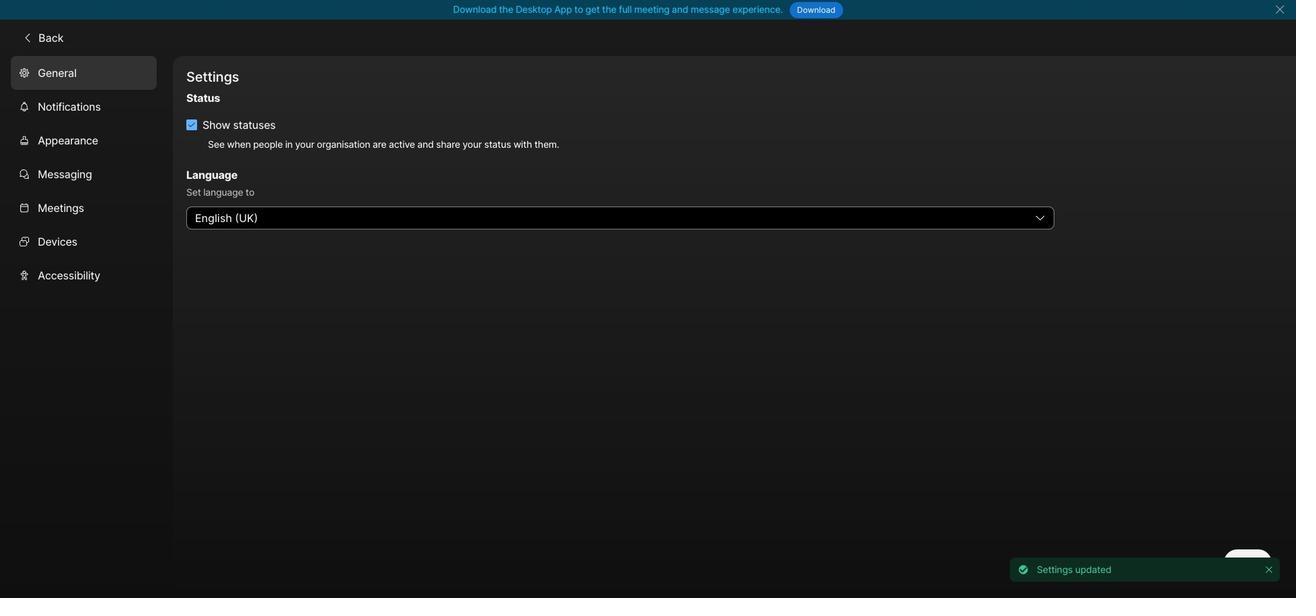 Task type: locate. For each thing, give the bounding box(es) containing it.
appearance tab
[[11, 123, 157, 157]]

messaging tab
[[11, 157, 157, 191]]

meetings tab
[[11, 191, 157, 225]]

alert
[[1005, 552, 1286, 588]]

accessibility tab
[[11, 258, 157, 292]]

notifications tab
[[11, 89, 157, 123]]

devices tab
[[11, 225, 157, 258]]

settings navigation
[[0, 56, 173, 598]]



Task type: describe. For each thing, give the bounding box(es) containing it.
cancel_16 image
[[1275, 4, 1286, 15]]

general tab
[[11, 56, 157, 89]]



